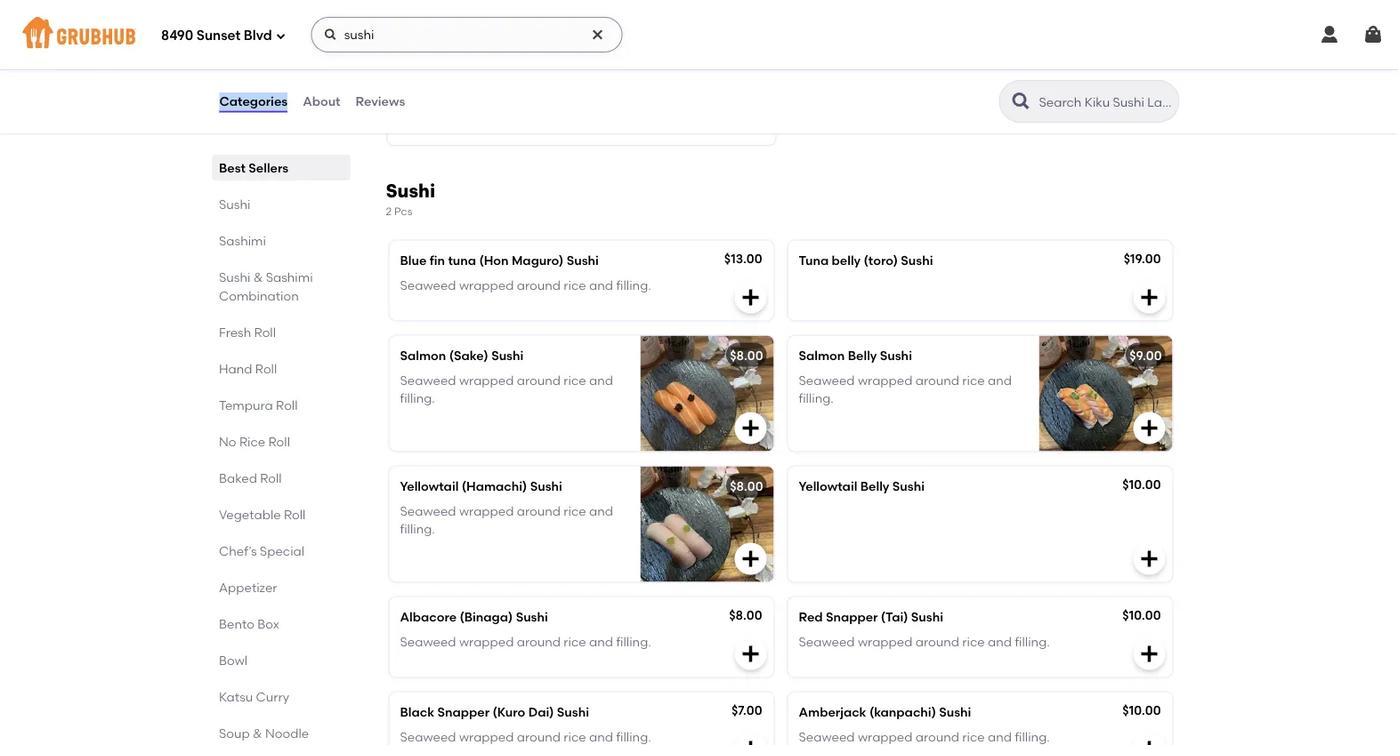 Task type: vqa. For each thing, say whether or not it's contained in the screenshot.
Reviews
yes



Task type: describe. For each thing, give the bounding box(es) containing it.
sashimi tab
[[218, 231, 343, 250]]

salmon (sake) sushi
[[400, 348, 524, 363]]

seaweed for blue fin tuna (hon maguro) sushi
[[400, 278, 456, 293]]

wrapped for black snapper (kuro dai) sushi
[[459, 730, 514, 745]]

$7.00
[[732, 703, 762, 718]]

tuna belly (toro) sushi
[[799, 253, 933, 268]]

2
[[386, 205, 392, 218]]

miso
[[398, 85, 427, 100]]

around for amberjack (kanpachi) sushi
[[916, 730, 959, 745]]

Search Kiku Sushi Larchmont search field
[[1037, 93, 1173, 110]]

yellowtail for yellowtail (hamachi) sushi
[[400, 479, 459, 494]]

tempura roll tab
[[218, 396, 343, 415]]

salmon for salmon (sake) sushi
[[400, 348, 446, 363]]

bento box tab
[[218, 615, 343, 634]]

around for salmon belly sushi
[[916, 373, 959, 388]]

sunset
[[197, 28, 241, 44]]

maguro)
[[512, 253, 564, 268]]

categories
[[219, 94, 288, 109]]

best sellers
[[218, 160, 288, 175]]

sushi 2 pcs
[[386, 180, 435, 218]]

hand
[[218, 361, 252, 376]]

about button
[[302, 69, 341, 133]]

and for salmon belly sushi
[[988, 373, 1012, 388]]

miso soup
[[398, 85, 461, 100]]

sushi inside tab
[[218, 197, 250, 212]]

and for amberjack (kanpachi) sushi
[[988, 730, 1012, 745]]

wrapped for yellowtail (hamachi) sushi
[[459, 504, 514, 519]]

$19.00 inside $19.00 button
[[403, 15, 440, 31]]

salmon (sake) sushi image
[[640, 336, 774, 451]]

roll for fresh
[[254, 325, 275, 340]]

vegetable
[[218, 507, 280, 522]]

seaweed wrapped around rice and filling. for salmon belly sushi
[[799, 373, 1012, 406]]

around for black snapper (kuro dai) sushi
[[517, 730, 561, 745]]

blue
[[400, 253, 427, 268]]

katsu curry
[[218, 690, 289, 705]]

$9.00
[[1129, 348, 1162, 363]]

tempura
[[218, 398, 273, 413]]

roll right rice
[[268, 434, 290, 449]]

box
[[257, 617, 279, 632]]

albacore (binaga) sushi
[[400, 609, 548, 625]]

curry
[[255, 690, 289, 705]]

salmon belly sushi
[[799, 348, 912, 363]]

and for salmon (sake) sushi
[[589, 373, 613, 388]]

search icon image
[[1011, 91, 1032, 112]]

around for albacore (binaga) sushi
[[517, 635, 561, 650]]

pcs
[[394, 205, 412, 218]]

filling. for salmon belly sushi
[[799, 391, 834, 406]]

best
[[218, 160, 245, 175]]

sellers
[[248, 160, 288, 175]]

wrapped for salmon belly sushi
[[858, 373, 913, 388]]

filling. for red snapper (tai) sushi
[[1015, 635, 1050, 650]]

amberjack
[[799, 705, 866, 720]]

0 vertical spatial sashimi
[[218, 233, 266, 248]]

(toro)
[[864, 253, 898, 268]]

belly for yellowtail
[[860, 479, 889, 494]]

snapper for black
[[437, 705, 490, 720]]

rice for amberjack (kanpachi) sushi
[[962, 730, 985, 745]]

rice for yellowtail (hamachi) sushi
[[564, 504, 586, 519]]

$8.00 for salmon (sake) sushi
[[730, 348, 763, 363]]

wrapped for amberjack (kanpachi) sushi
[[858, 730, 913, 745]]

$10.00 for red snapper (tai) sushi
[[1123, 608, 1161, 623]]

seaweed wrapped around rice and filling. for amberjack (kanpachi) sushi
[[799, 730, 1050, 745]]

and for blue fin tuna (hon maguro) sushi
[[589, 278, 613, 293]]

roll for baked
[[260, 471, 281, 486]]

wrapped for red snapper (tai) sushi
[[858, 635, 913, 650]]

rice for blue fin tuna (hon maguro) sushi
[[564, 278, 586, 293]]

reviews
[[356, 94, 405, 109]]

and for black snapper (kuro dai) sushi
[[589, 730, 613, 745]]

roll for hand
[[255, 361, 277, 376]]

and for red snapper (tai) sushi
[[988, 635, 1012, 650]]

snapper for red
[[826, 609, 878, 625]]

soup inside tab
[[218, 726, 249, 741]]

bento box
[[218, 617, 279, 632]]

salmon belly sushi image
[[1039, 336, 1173, 451]]

around for salmon (sake) sushi
[[517, 373, 561, 388]]

seaweed wrapped around rice and filling. for salmon (sake) sushi
[[400, 373, 613, 406]]

& for noodle
[[252, 726, 262, 741]]

(hamachi)
[[462, 479, 527, 494]]

chef's special
[[218, 544, 304, 559]]

and for yellowtail (hamachi) sushi
[[589, 504, 613, 519]]

rice for salmon belly sushi
[[962, 373, 985, 388]]

around for yellowtail (hamachi) sushi
[[517, 504, 561, 519]]

bowl
[[218, 653, 247, 668]]

1 horizontal spatial $19.00
[[1124, 251, 1161, 266]]

filling. for albacore (binaga) sushi
[[616, 635, 651, 650]]

dai)
[[528, 705, 554, 720]]

black snapper (kuro dai) sushi
[[400, 705, 589, 720]]

miso soup button
[[388, 70, 776, 145]]

best sellers tab
[[218, 158, 343, 177]]

appetizer
[[218, 580, 277, 595]]

about
[[303, 94, 340, 109]]

roll for vegetable
[[283, 507, 305, 522]]

black
[[400, 705, 434, 720]]

(kanpachi)
[[869, 705, 936, 720]]

yellowtail for yellowtail belly sushi
[[799, 479, 857, 494]]

seaweed wrapped around rice and filling. for red snapper (tai) sushi
[[799, 635, 1050, 650]]

Search for food, convenience, alcohol... search field
[[311, 17, 623, 53]]

filling. for blue fin tuna (hon maguro) sushi
[[616, 278, 651, 293]]



Task type: locate. For each thing, give the bounding box(es) containing it.
chef's special tab
[[218, 542, 343, 561]]

seaweed for salmon belly sushi
[[799, 373, 855, 388]]

baked roll
[[218, 471, 281, 486]]

seaweed wrapped around rice and filling. down (tai)
[[799, 635, 1050, 650]]

salmon for salmon belly sushi
[[799, 348, 845, 363]]

seaweed wrapped around rice and filling. down (kanpachi)
[[799, 730, 1050, 745]]

red
[[799, 609, 823, 625]]

red snapper (tai) sushi
[[799, 609, 943, 625]]

&
[[253, 270, 262, 285], [252, 726, 262, 741]]

seaweed down salmon belly sushi
[[799, 373, 855, 388]]

yellowtail
[[400, 479, 459, 494], [799, 479, 857, 494]]

sushi tab
[[218, 195, 343, 214]]

no rice roll
[[218, 434, 290, 449]]

seaweed wrapped around rice and filling.
[[400, 278, 651, 293], [400, 373, 613, 406], [799, 373, 1012, 406], [400, 504, 613, 537], [400, 635, 651, 650], [799, 635, 1050, 650], [400, 730, 651, 745], [799, 730, 1050, 745]]

filling.
[[616, 278, 651, 293], [400, 391, 435, 406], [799, 391, 834, 406], [400, 522, 435, 537], [616, 635, 651, 650], [1015, 635, 1050, 650], [616, 730, 651, 745], [1015, 730, 1050, 745]]

filling. for black snapper (kuro dai) sushi
[[616, 730, 651, 745]]

combination
[[218, 288, 298, 303]]

(binaga)
[[460, 609, 513, 625]]

roll inside tab
[[255, 361, 277, 376]]

vegetable roll tab
[[218, 505, 343, 524]]

0 vertical spatial snapper
[[826, 609, 878, 625]]

wrapped for albacore (binaga) sushi
[[459, 635, 514, 650]]

fresh roll tab
[[218, 323, 343, 342]]

(tai)
[[881, 609, 908, 625]]

seaweed wrapped around rice and filling. for albacore (binaga) sushi
[[400, 635, 651, 650]]

0 vertical spatial &
[[253, 270, 262, 285]]

seaweed wrapped around rice and filling. down dai) at the left of the page
[[400, 730, 651, 745]]

snapper
[[826, 609, 878, 625], [437, 705, 490, 720]]

3 $10.00 from the top
[[1123, 703, 1161, 718]]

seaweed wrapped around rice and filling. for yellowtail (hamachi) sushi
[[400, 504, 613, 537]]

yellowtail (hamachi) sushi
[[400, 479, 562, 494]]

1 vertical spatial $19.00
[[1124, 251, 1161, 266]]

seaweed wrapped around rice and filling. down "(hamachi)"
[[400, 504, 613, 537]]

soup down the katsu
[[218, 726, 249, 741]]

filling. for amberjack (kanpachi) sushi
[[1015, 730, 1050, 745]]

rice
[[564, 278, 586, 293], [564, 373, 586, 388], [962, 373, 985, 388], [564, 504, 586, 519], [564, 635, 586, 650], [962, 635, 985, 650], [564, 730, 586, 745], [962, 730, 985, 745]]

(hon
[[479, 253, 509, 268]]

noodle
[[265, 726, 309, 741]]

8490
[[161, 28, 193, 44]]

2 yellowtail from the left
[[799, 479, 857, 494]]

special
[[259, 544, 304, 559]]

1 horizontal spatial yellowtail
[[799, 479, 857, 494]]

soup & noodle tab
[[218, 724, 343, 743]]

sashimi up combination
[[265, 270, 312, 285]]

sushi
[[386, 180, 435, 202], [218, 197, 250, 212], [567, 253, 599, 268], [901, 253, 933, 268], [218, 270, 250, 285], [491, 348, 524, 363], [880, 348, 912, 363], [530, 479, 562, 494], [892, 479, 925, 494], [516, 609, 548, 625], [911, 609, 943, 625], [557, 705, 589, 720], [939, 705, 971, 720]]

seaweed wrapped around rice and filling. down maguro)
[[400, 278, 651, 293]]

belly
[[848, 348, 877, 363], [860, 479, 889, 494]]

main navigation navigation
[[0, 0, 1398, 69]]

reviews button
[[355, 69, 406, 133]]

seaweed down yellowtail (hamachi) sushi
[[400, 504, 456, 519]]

1 horizontal spatial soup
[[430, 85, 461, 100]]

soup inside button
[[430, 85, 461, 100]]

belly
[[832, 253, 861, 268]]

roll for tempura
[[276, 398, 297, 413]]

0 vertical spatial $10.00
[[1123, 477, 1161, 492]]

1 vertical spatial belly
[[860, 479, 889, 494]]

appetizer tab
[[218, 578, 343, 597]]

0 horizontal spatial salmon
[[400, 348, 446, 363]]

vegetable roll
[[218, 507, 305, 522]]

8490 sunset blvd
[[161, 28, 272, 44]]

and
[[589, 278, 613, 293], [589, 373, 613, 388], [988, 373, 1012, 388], [589, 504, 613, 519], [589, 635, 613, 650], [988, 635, 1012, 650], [589, 730, 613, 745], [988, 730, 1012, 745]]

1 vertical spatial sashimi
[[265, 270, 312, 285]]

wrapped down (sake)
[[459, 373, 514, 388]]

hand roll tab
[[218, 360, 343, 378]]

svg image
[[324, 28, 338, 42], [591, 28, 605, 42], [740, 287, 761, 308], [1139, 287, 1160, 308], [740, 418, 761, 439], [1139, 548, 1160, 570], [1139, 644, 1160, 665]]

seaweed down fin
[[400, 278, 456, 293]]

2 vertical spatial $8.00
[[729, 608, 762, 623]]

tuna
[[448, 253, 476, 268]]

belly for salmon
[[848, 348, 877, 363]]

roll right baked
[[260, 471, 281, 486]]

wrapped for salmon (sake) sushi
[[459, 373, 514, 388]]

sashimi inside sushi & sashimi combination
[[265, 270, 312, 285]]

$8.00 for yellowtail (hamachi) sushi
[[730, 479, 763, 494]]

0 vertical spatial belly
[[848, 348, 877, 363]]

wrapped down yellowtail (hamachi) sushi
[[459, 504, 514, 519]]

1 vertical spatial soup
[[218, 726, 249, 741]]

(kuro
[[493, 705, 525, 720]]

1 salmon from the left
[[400, 348, 446, 363]]

0 vertical spatial soup
[[430, 85, 461, 100]]

baked
[[218, 471, 257, 486]]

& inside sushi & sashimi combination
[[253, 270, 262, 285]]

roll up special
[[283, 507, 305, 522]]

1 vertical spatial &
[[252, 726, 262, 741]]

& for sashimi
[[253, 270, 262, 285]]

$13.00
[[724, 251, 762, 266]]

seaweed for albacore (binaga) sushi
[[400, 635, 456, 650]]

1 $10.00 from the top
[[1123, 477, 1161, 492]]

1 vertical spatial snapper
[[437, 705, 490, 720]]

seaweed down the albacore
[[400, 635, 456, 650]]

wrapped down (hon
[[459, 278, 514, 293]]

seaweed
[[400, 278, 456, 293], [400, 373, 456, 388], [799, 373, 855, 388], [400, 504, 456, 519], [400, 635, 456, 650], [799, 635, 855, 650], [400, 730, 456, 745], [799, 730, 855, 745]]

1 vertical spatial $8.00
[[730, 479, 763, 494]]

0 horizontal spatial yellowtail
[[400, 479, 459, 494]]

rice for albacore (binaga) sushi
[[564, 635, 586, 650]]

soup
[[430, 85, 461, 100], [218, 726, 249, 741]]

no rice roll tab
[[218, 433, 343, 451]]

katsu
[[218, 690, 253, 705]]

roll right hand
[[255, 361, 277, 376]]

seaweed down amberjack in the right of the page
[[799, 730, 855, 745]]

around for red snapper (tai) sushi
[[916, 635, 959, 650]]

wrapped down (tai)
[[858, 635, 913, 650]]

around for blue fin tuna (hon maguro) sushi
[[517, 278, 561, 293]]

and for albacore (binaga) sushi
[[589, 635, 613, 650]]

$10.00 for amberjack (kanpachi) sushi
[[1123, 703, 1161, 718]]

tempura roll
[[218, 398, 297, 413]]

$19.00
[[403, 15, 440, 31], [1124, 251, 1161, 266]]

wrapped down black snapper (kuro dai) sushi
[[459, 730, 514, 745]]

seaweed for yellowtail (hamachi) sushi
[[400, 504, 456, 519]]

roll
[[254, 325, 275, 340], [255, 361, 277, 376], [276, 398, 297, 413], [268, 434, 290, 449], [260, 471, 281, 486], [283, 507, 305, 522]]

sashimi
[[218, 233, 266, 248], [265, 270, 312, 285]]

0 horizontal spatial $19.00
[[403, 15, 440, 31]]

seaweed for amberjack (kanpachi) sushi
[[799, 730, 855, 745]]

seaweed wrapped around rice and filling. down (sake)
[[400, 373, 613, 406]]

& up combination
[[253, 270, 262, 285]]

2 vertical spatial $10.00
[[1123, 703, 1161, 718]]

$19.00 button
[[389, 0, 774, 53]]

blvd
[[244, 28, 272, 44]]

hand roll
[[218, 361, 277, 376]]

around
[[517, 278, 561, 293], [517, 373, 561, 388], [916, 373, 959, 388], [517, 504, 561, 519], [517, 635, 561, 650], [916, 635, 959, 650], [517, 730, 561, 745], [916, 730, 959, 745]]

seaweed wrapped around rice and filling. for black snapper (kuro dai) sushi
[[400, 730, 651, 745]]

filling. for yellowtail (hamachi) sushi
[[400, 522, 435, 537]]

soup right miso
[[430, 85, 461, 100]]

rice
[[239, 434, 265, 449]]

salmon
[[400, 348, 446, 363], [799, 348, 845, 363]]

(sake)
[[449, 348, 488, 363]]

categories button
[[218, 69, 288, 133]]

seaweed wrapped around rice and filling. for blue fin tuna (hon maguro) sushi
[[400, 278, 651, 293]]

wrapped down salmon belly sushi
[[858, 373, 913, 388]]

fresh roll
[[218, 325, 275, 340]]

2 salmon from the left
[[799, 348, 845, 363]]

fresh
[[218, 325, 251, 340]]

albacore
[[400, 609, 457, 625]]

1 horizontal spatial salmon
[[799, 348, 845, 363]]

snapper left (kuro
[[437, 705, 490, 720]]

seaweed down red
[[799, 635, 855, 650]]

0 vertical spatial $8.00
[[730, 348, 763, 363]]

roll up no rice roll tab
[[276, 398, 297, 413]]

sushi & sashimi combination
[[218, 270, 312, 303]]

tuna
[[799, 253, 829, 268]]

rice for black snapper (kuro dai) sushi
[[564, 730, 586, 745]]

yellowtail belly sushi
[[799, 479, 925, 494]]

sushi inside sushi & sashimi combination
[[218, 270, 250, 285]]

wrapped down amberjack (kanpachi) sushi
[[858, 730, 913, 745]]

katsu curry tab
[[218, 688, 343, 707]]

wrapped
[[459, 278, 514, 293], [459, 373, 514, 388], [858, 373, 913, 388], [459, 504, 514, 519], [459, 635, 514, 650], [858, 635, 913, 650], [459, 730, 514, 745], [858, 730, 913, 745]]

seaweed for red snapper (tai) sushi
[[799, 635, 855, 650]]

wrapped down (binaga)
[[459, 635, 514, 650]]

soup & noodle
[[218, 726, 309, 741]]

fin
[[430, 253, 445, 268]]

yellowtail (hamachi) sushi image
[[640, 467, 774, 582]]

seaweed wrapped around rice and filling. down (binaga)
[[400, 635, 651, 650]]

0 vertical spatial $19.00
[[403, 15, 440, 31]]

svg image
[[1319, 24, 1340, 45], [1363, 24, 1384, 45], [276, 31, 286, 41], [1139, 418, 1160, 439], [740, 548, 761, 570], [740, 644, 761, 665], [740, 739, 761, 746], [1139, 739, 1160, 746]]

blue fin tuna (hon maguro) sushi
[[400, 253, 599, 268]]

0 horizontal spatial soup
[[218, 726, 249, 741]]

baked roll tab
[[218, 469, 343, 488]]

1 vertical spatial $10.00
[[1123, 608, 1161, 623]]

amberjack (kanpachi) sushi
[[799, 705, 971, 720]]

rice for salmon (sake) sushi
[[564, 373, 586, 388]]

bowl tab
[[218, 651, 343, 670]]

seaweed for salmon (sake) sushi
[[400, 373, 456, 388]]

seaweed down black
[[400, 730, 456, 745]]

0 horizontal spatial snapper
[[437, 705, 490, 720]]

seaweed down the salmon (sake) sushi
[[400, 373, 456, 388]]

no
[[218, 434, 236, 449]]

2 $10.00 from the top
[[1123, 608, 1161, 623]]

rice for red snapper (tai) sushi
[[962, 635, 985, 650]]

roll right fresh
[[254, 325, 275, 340]]

sashimi up sushi & sashimi combination
[[218, 233, 266, 248]]

seaweed for black snapper (kuro dai) sushi
[[400, 730, 456, 745]]

filling. for salmon (sake) sushi
[[400, 391, 435, 406]]

& left noodle
[[252, 726, 262, 741]]

1 yellowtail from the left
[[400, 479, 459, 494]]

wrapped for blue fin tuna (hon maguro) sushi
[[459, 278, 514, 293]]

$8.00
[[730, 348, 763, 363], [730, 479, 763, 494], [729, 608, 762, 623]]

$10.00
[[1123, 477, 1161, 492], [1123, 608, 1161, 623], [1123, 703, 1161, 718]]

1 horizontal spatial snapper
[[826, 609, 878, 625]]

bento
[[218, 617, 254, 632]]

chef's
[[218, 544, 256, 559]]

snapper right red
[[826, 609, 878, 625]]

seaweed wrapped around rice and filling. down salmon belly sushi
[[799, 373, 1012, 406]]

sushi & sashimi combination tab
[[218, 268, 343, 305]]



